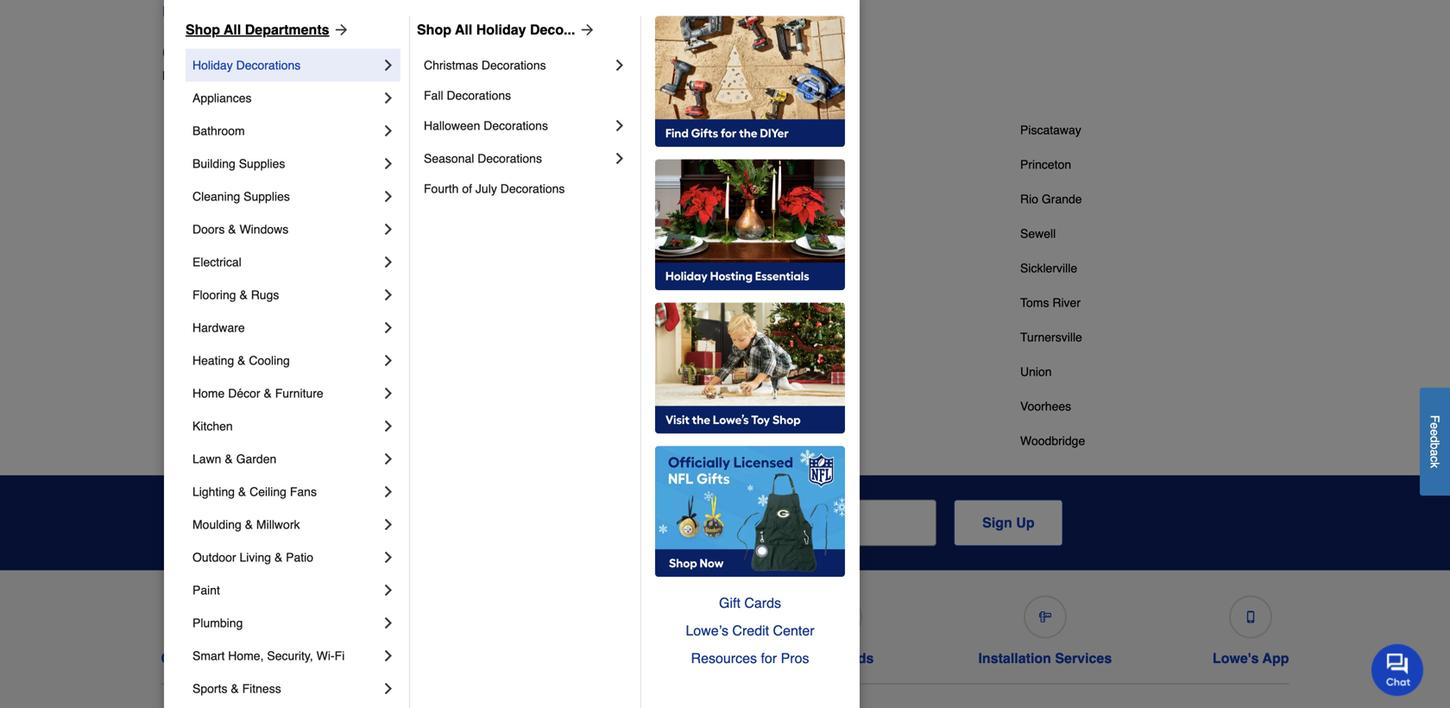 Task type: describe. For each thing, give the bounding box(es) containing it.
k
[[1429, 462, 1442, 468]]

find
[[162, 3, 191, 19]]

contact us & faq
[[161, 650, 280, 666]]

2 e from the top
[[1429, 429, 1442, 436]]

credit for lowe's
[[733, 622, 769, 638]]

directory
[[207, 41, 298, 65]]

east rutherford
[[176, 330, 261, 344]]

furniture
[[275, 386, 324, 400]]

plains
[[776, 261, 809, 275]]

home
[[193, 386, 225, 400]]

bathroom link
[[193, 114, 380, 147]]

doors & windows link
[[193, 213, 380, 246]]

visit the lowe's toy shop. image
[[655, 303, 845, 434]]

1 vertical spatial cards
[[835, 650, 874, 666]]

chevron right image for holiday decorations
[[380, 56, 397, 74]]

departments
[[245, 21, 329, 37]]

decorations for christmas decorations
[[482, 58, 546, 72]]

smart home, security, wi-fi link
[[193, 639, 380, 672]]

& inside "link"
[[275, 550, 283, 564]]

home décor & furniture
[[193, 386, 324, 400]]

eatontown
[[176, 365, 233, 379]]

we've
[[531, 529, 566, 543]]

lowe's for lowe's credit center
[[565, 650, 612, 666]]

decorations for seasonal decorations
[[478, 151, 542, 165]]

rutherford
[[204, 330, 261, 344]]

sewell
[[1021, 227, 1056, 240]]

1 horizontal spatial gift cards
[[807, 650, 874, 666]]

voorhees link
[[1021, 398, 1072, 415]]

new inside city directory lowe's stores in new jersey
[[254, 69, 278, 82]]

order status link
[[381, 588, 464, 666]]

north bergen link
[[739, 329, 811, 346]]

appliances link
[[193, 82, 380, 114]]

pros
[[781, 650, 809, 666]]

millville
[[739, 192, 778, 206]]

center for lowe's credit center
[[773, 622, 815, 638]]

seasonal
[[424, 151, 474, 165]]

fourth of july decorations link
[[424, 175, 629, 202]]

hardware
[[193, 321, 245, 334]]

butler link
[[176, 190, 208, 208]]

chevron right image for lawn & garden
[[380, 450, 397, 467]]

jersey inside button
[[404, 3, 444, 19]]

chevron right image for electrical
[[380, 253, 397, 271]]

deals,
[[387, 502, 448, 526]]

turnersville link
[[1021, 329, 1083, 346]]

phillipsburg
[[739, 434, 802, 448]]

chevron right image for doors & windows
[[380, 221, 397, 238]]

chevron right image for building supplies
[[380, 155, 397, 172]]

paint
[[193, 583, 220, 597]]

chevron right image for home décor & furniture
[[380, 385, 397, 402]]

lawn & garden
[[193, 452, 277, 466]]

cleaning supplies
[[193, 189, 290, 203]]

fall decorations link
[[424, 82, 629, 109]]

up
[[1016, 515, 1035, 531]]

decorations for halloween decorations
[[484, 119, 548, 132]]

chevron right image for bathroom
[[380, 122, 397, 139]]

cleaning
[[193, 189, 240, 203]]

turnersville
[[1021, 330, 1083, 344]]

lighting
[[193, 485, 235, 499]]

rugs
[[251, 288, 279, 302]]

1 e from the top
[[1429, 422, 1442, 429]]

fourth
[[424, 182, 459, 195]]

fans
[[290, 485, 317, 499]]

store
[[207, 3, 242, 19]]

moulding & millwork
[[193, 518, 300, 531]]

electrical
[[193, 255, 242, 269]]

resources for pros link
[[655, 644, 845, 672]]

toms river link
[[1021, 294, 1081, 311]]

chevron right image for hardware
[[380, 319, 397, 336]]

inspiration
[[454, 502, 560, 526]]

gift cards link right for
[[804, 588, 878, 666]]

halloween decorations link
[[424, 109, 611, 142]]

newton
[[739, 296, 780, 310]]

plumbing
[[193, 616, 243, 630]]

contact us & faq link
[[161, 588, 280, 666]]

all for departments
[[224, 21, 241, 37]]

outdoor living & patio
[[193, 550, 313, 564]]

woodbridge
[[1021, 434, 1086, 448]]

toms river
[[1021, 296, 1081, 310]]

shop for shop all holiday deco...
[[417, 21, 452, 37]]

christmas decorations
[[424, 58, 546, 72]]

rio
[[1021, 192, 1039, 206]]

sports
[[193, 682, 227, 695]]

chevron right image for heating & cooling
[[380, 352, 397, 369]]

resources for pros
[[691, 650, 809, 666]]

building supplies
[[193, 157, 285, 170]]

shade
[[775, 158, 810, 171]]

sign up button
[[954, 499, 1063, 546]]

stores
[[203, 69, 238, 82]]

princeton link
[[1021, 156, 1072, 173]]

of
[[462, 182, 472, 195]]

deptford link
[[176, 259, 223, 277]]

0 horizontal spatial gift
[[719, 595, 741, 611]]

chevron right image for lighting & ceiling fans
[[380, 483, 397, 500]]

hackettstown
[[458, 158, 530, 171]]

sign
[[983, 515, 1013, 531]]

shop all departments
[[186, 21, 329, 37]]

find gifts for the diyer. image
[[655, 16, 845, 147]]

& for rugs
[[240, 288, 248, 302]]

for
[[761, 650, 777, 666]]

holiday hosting essentials. image
[[655, 159, 845, 290]]

chevron right image for christmas decorations
[[611, 56, 629, 74]]

hamilton
[[458, 192, 505, 206]]

building supplies link
[[193, 147, 380, 180]]

heating & cooling
[[193, 353, 290, 367]]

chevron right image for appliances
[[380, 89, 397, 107]]

lowe's credit center
[[686, 622, 815, 638]]

new inside button
[[372, 3, 400, 19]]

sewell link
[[1021, 225, 1056, 242]]

east brunswick
[[176, 296, 259, 310]]

brick
[[176, 158, 203, 171]]

installation
[[979, 650, 1052, 666]]

find a store
[[162, 3, 242, 19]]

find a store link
[[162, 1, 242, 22]]

chevron right image for paint
[[380, 581, 397, 599]]

new jersey button
[[372, 1, 444, 22]]

egg
[[176, 399, 198, 413]]

0 horizontal spatial gift cards
[[719, 595, 781, 611]]

chevron right image for kitchen
[[380, 417, 397, 435]]

eatontown link
[[176, 363, 233, 380]]

chat invite button image
[[1372, 643, 1425, 696]]



Task type: vqa. For each thing, say whether or not it's contained in the screenshot.
topmost use
no



Task type: locate. For each thing, give the bounding box(es) containing it.
& for millwork
[[245, 518, 253, 531]]

credit inside "link"
[[615, 650, 655, 666]]

0 vertical spatial holiday
[[476, 21, 526, 37]]

river
[[1053, 296, 1081, 310]]

fitness
[[242, 682, 281, 695]]

& for ceiling
[[238, 485, 246, 499]]

deco...
[[530, 21, 575, 37]]

0 vertical spatial center
[[773, 622, 815, 638]]

shop down "find a store"
[[186, 21, 220, 37]]

paterson
[[739, 399, 787, 413]]

& down the rutherford
[[238, 353, 246, 367]]

smart
[[193, 649, 225, 663]]

east for east rutherford
[[176, 330, 200, 344]]

0 horizontal spatial shop
[[186, 21, 220, 37]]

north
[[739, 330, 769, 344]]

gift cards link up lowe's credit center
[[655, 589, 845, 617]]

holiday up christmas decorations
[[476, 21, 526, 37]]

cards up lowe's credit center
[[745, 595, 781, 611]]

0 horizontal spatial a
[[195, 3, 203, 19]]

hackettstown link
[[458, 156, 530, 173]]

& for windows
[[228, 222, 236, 236]]

a up the k
[[1429, 449, 1442, 456]]

princeton
[[1021, 158, 1072, 171]]

& left rugs
[[240, 288, 248, 302]]

0 vertical spatial supplies
[[239, 157, 285, 170]]

0 vertical spatial cards
[[745, 595, 781, 611]]

chevron right image for outdoor living & patio
[[380, 549, 397, 566]]

all up christmas
[[455, 21, 473, 37]]

center up pros
[[773, 622, 815, 638]]

chevron right image for sports & fitness
[[380, 680, 397, 697]]

0 vertical spatial jersey
[[404, 3, 444, 19]]

toms
[[1021, 296, 1049, 310]]

& for cooling
[[238, 353, 246, 367]]

0 horizontal spatial new
[[254, 69, 278, 82]]

harbor
[[201, 399, 238, 413]]

4 chevron right image from the top
[[380, 253, 397, 271]]

fall
[[424, 88, 443, 102]]

customer care image
[[214, 611, 227, 623]]

east up heating
[[176, 330, 200, 344]]

10 chevron right image from the top
[[380, 549, 397, 566]]

1 horizontal spatial new
[[372, 3, 400, 19]]

chevron right image for flooring & rugs
[[380, 286, 397, 303]]

& right décor
[[264, 386, 272, 400]]

gift right for
[[807, 650, 831, 666]]

doors & windows
[[193, 222, 289, 236]]

credit
[[733, 622, 769, 638], [615, 650, 655, 666]]

faq
[[252, 650, 280, 666]]

2 chevron right image from the top
[[380, 122, 397, 139]]

rio grande link
[[1021, 190, 1082, 208]]

1 horizontal spatial cards
[[835, 650, 874, 666]]

0 vertical spatial east
[[176, 296, 200, 310]]

& right doors
[[228, 222, 236, 236]]

& left millwork
[[245, 518, 253, 531]]

center down lowe's at the bottom of the page
[[659, 650, 703, 666]]

chevron right image for moulding & millwork
[[380, 516, 397, 533]]

shop all departments link
[[186, 19, 350, 40]]

13 chevron right image from the top
[[380, 680, 397, 697]]

1 horizontal spatial center
[[773, 622, 815, 638]]

home,
[[228, 649, 264, 663]]

and
[[566, 502, 602, 526]]

delran link
[[176, 225, 212, 242]]

1 vertical spatial credit
[[615, 650, 655, 666]]

east for east brunswick
[[176, 296, 200, 310]]

city
[[162, 41, 201, 65]]

a right "find"
[[195, 3, 203, 19]]

supplies inside cleaning supplies 'link'
[[244, 189, 290, 203]]

gift cards right for
[[807, 650, 874, 666]]

moulding & millwork link
[[193, 508, 380, 541]]

chevron right image for smart home, security, wi-fi
[[380, 647, 397, 664]]

1 horizontal spatial jersey
[[404, 3, 444, 19]]

arrow right image
[[575, 21, 596, 38]]

1 vertical spatial new
[[254, 69, 278, 82]]

1 all from the left
[[224, 21, 241, 37]]

decorations for fall decorations
[[447, 88, 511, 102]]

gift cards up lowe's credit center
[[719, 595, 781, 611]]

gift cards link
[[804, 588, 878, 666], [655, 589, 845, 617]]

0 vertical spatial gift cards
[[719, 595, 781, 611]]

0 vertical spatial a
[[195, 3, 203, 19]]

1 chevron right image from the top
[[380, 89, 397, 107]]

lighting & ceiling fans link
[[193, 475, 380, 508]]

morris plains
[[739, 261, 809, 275]]

moulding
[[193, 518, 242, 531]]

jersey up christmas
[[404, 3, 444, 19]]

voorhees
[[1021, 399, 1072, 413]]

contact
[[161, 650, 212, 666]]

windows
[[240, 222, 289, 236]]

supplies inside building supplies link
[[239, 157, 285, 170]]

1 horizontal spatial credit
[[733, 622, 769, 638]]

1 vertical spatial east
[[176, 330, 200, 344]]

gift up lowe's credit center
[[719, 595, 741, 611]]

& left patio
[[275, 550, 283, 564]]

11 chevron right image from the top
[[380, 614, 397, 632]]

north bergen
[[739, 330, 811, 344]]

credit for lowe's
[[615, 650, 655, 666]]

&
[[228, 222, 236, 236], [240, 288, 248, 302], [238, 353, 246, 367], [264, 386, 272, 400], [225, 452, 233, 466], [238, 485, 246, 499], [245, 518, 253, 531], [275, 550, 283, 564], [238, 650, 248, 666], [231, 682, 239, 695]]

mobile image
[[1245, 611, 1257, 623]]

& right 'sports'
[[231, 682, 239, 695]]

jersey inside city directory lowe's stores in new jersey
[[282, 69, 317, 82]]

& for garden
[[225, 452, 233, 466]]

wi-
[[317, 649, 335, 663]]

cards right pros
[[835, 650, 874, 666]]

2 east from the top
[[176, 330, 200, 344]]

chevron right image
[[380, 56, 397, 74], [611, 56, 629, 74], [611, 117, 629, 134], [611, 150, 629, 167], [380, 155, 397, 172], [380, 221, 397, 238], [380, 286, 397, 303], [380, 319, 397, 336], [380, 417, 397, 435], [380, 581, 397, 599]]

chevron right image for plumbing
[[380, 614, 397, 632]]

piscataway
[[1021, 123, 1082, 137]]

township
[[241, 399, 291, 413]]

bayonne link
[[176, 121, 224, 139]]

grande
[[1042, 192, 1082, 206]]

manchester link
[[739, 121, 802, 139]]

sports & fitness
[[193, 682, 281, 695]]

union
[[1021, 365, 1052, 379]]

0 horizontal spatial lowe's
[[162, 69, 200, 82]]

security,
[[267, 649, 313, 663]]

holiday decorations
[[193, 58, 301, 72]]

new jersey
[[372, 3, 444, 19]]

supplies
[[239, 157, 285, 170], [244, 189, 290, 203]]

0 horizontal spatial jersey
[[282, 69, 317, 82]]

1 horizontal spatial a
[[1429, 449, 1442, 456]]

dimensions image
[[1039, 611, 1052, 623]]

e up b
[[1429, 429, 1442, 436]]

lowe's
[[162, 69, 200, 82], [565, 650, 612, 666], [1213, 650, 1259, 666]]

0 horizontal spatial center
[[659, 650, 703, 666]]

7 chevron right image from the top
[[380, 450, 397, 467]]

arrow right image
[[329, 21, 350, 38]]

0 vertical spatial new
[[372, 3, 400, 19]]

halloween decorations
[[424, 119, 548, 132]]

heating & cooling link
[[193, 344, 380, 377]]

east
[[176, 296, 200, 310], [176, 330, 200, 344]]

chevron right image for seasonal decorations
[[611, 150, 629, 167]]

1 horizontal spatial shop
[[417, 21, 452, 37]]

egg harbor township link
[[176, 398, 291, 415]]

morris
[[739, 261, 773, 275]]

chevron right image for halloween decorations
[[611, 117, 629, 134]]

0 horizontal spatial all
[[224, 21, 241, 37]]

1 vertical spatial supplies
[[244, 189, 290, 203]]

flooring & rugs
[[193, 288, 279, 302]]

1 horizontal spatial gift
[[807, 650, 831, 666]]

2 shop from the left
[[417, 21, 452, 37]]

jersey down the departments
[[282, 69, 317, 82]]

2 horizontal spatial lowe's
[[1213, 650, 1259, 666]]

christmas decorations link
[[424, 49, 611, 82]]

resources
[[691, 650, 757, 666]]

1 horizontal spatial lowe's
[[565, 650, 612, 666]]

supplies up cleaning supplies at the top left
[[239, 157, 285, 170]]

1 vertical spatial holiday
[[193, 58, 233, 72]]

1 horizontal spatial holiday
[[476, 21, 526, 37]]

& for fitness
[[231, 682, 239, 695]]

halloween
[[424, 119, 480, 132]]

& left the ceiling
[[238, 485, 246, 499]]

0 horizontal spatial credit
[[615, 650, 655, 666]]

installation services
[[979, 650, 1112, 666]]

east brunswick link
[[176, 294, 259, 311]]

0 horizontal spatial cards
[[745, 595, 781, 611]]

1 east from the top
[[176, 296, 200, 310]]

lowe's inside city directory lowe's stores in new jersey
[[162, 69, 200, 82]]

holiday up appliances
[[193, 58, 233, 72]]

12 chevron right image from the top
[[380, 647, 397, 664]]

1 vertical spatial center
[[659, 650, 703, 666]]

6 chevron right image from the top
[[380, 385, 397, 402]]

décor
[[228, 386, 260, 400]]

center inside "link"
[[659, 650, 703, 666]]

chevron right image for cleaning supplies
[[380, 188, 397, 205]]

8 chevron right image from the top
[[380, 483, 397, 500]]

sign up form
[[697, 499, 1063, 546]]

rio grande
[[1021, 192, 1082, 206]]

a inside f e e d b a c k button
[[1429, 449, 1442, 456]]

1 horizontal spatial all
[[455, 21, 473, 37]]

9 chevron right image from the top
[[380, 516, 397, 533]]

2 all from the left
[[455, 21, 473, 37]]

e up d
[[1429, 422, 1442, 429]]

3 chevron right image from the top
[[380, 188, 397, 205]]

0 vertical spatial gift
[[719, 595, 741, 611]]

all for holiday
[[455, 21, 473, 37]]

all down store
[[224, 21, 241, 37]]

lowe's credit center link
[[565, 588, 703, 666]]

& right us
[[238, 650, 248, 666]]

officially licensed n f l gifts. shop now. image
[[655, 446, 845, 577]]

lowe's for lowe's app
[[1213, 650, 1259, 666]]

bayonne
[[176, 123, 224, 137]]

ceiling
[[250, 485, 287, 499]]

shop down new jersey
[[417, 21, 452, 37]]

shop
[[186, 21, 220, 37], [417, 21, 452, 37]]

smart home, security, wi-fi
[[193, 649, 345, 663]]

union link
[[1021, 363, 1052, 380]]

jersey
[[404, 3, 444, 19], [282, 69, 317, 82]]

shop for shop all departments
[[186, 21, 220, 37]]

east down the deptford link
[[176, 296, 200, 310]]

manchester
[[739, 123, 802, 137]]

lowe's inside "link"
[[565, 650, 612, 666]]

1 vertical spatial gift cards
[[807, 650, 874, 666]]

& right "lawn" on the left bottom of page
[[225, 452, 233, 466]]

morris plains link
[[739, 259, 809, 277]]

cards
[[745, 595, 781, 611], [835, 650, 874, 666]]

1 shop from the left
[[186, 21, 220, 37]]

decorations for holiday decorations
[[236, 58, 301, 72]]

supplies for cleaning supplies
[[244, 189, 290, 203]]

shop all holiday deco...
[[417, 21, 575, 37]]

garden
[[236, 452, 277, 466]]

1 vertical spatial a
[[1429, 449, 1442, 456]]

got
[[569, 529, 588, 543]]

1 vertical spatial jersey
[[282, 69, 317, 82]]

supplies up windows at the top left
[[244, 189, 290, 203]]

brunswick
[[204, 296, 259, 310]]

newton link
[[739, 294, 780, 311]]

5 chevron right image from the top
[[380, 352, 397, 369]]

paint link
[[193, 574, 380, 606]]

gift cards
[[719, 595, 781, 611], [807, 650, 874, 666]]

services
[[1055, 650, 1112, 666]]

0 vertical spatial credit
[[733, 622, 769, 638]]

cooling
[[249, 353, 290, 367]]

a inside "find a store" link
[[195, 3, 203, 19]]

center for lowe's credit center
[[659, 650, 703, 666]]

1 vertical spatial gift
[[807, 650, 831, 666]]

supplies for building supplies
[[239, 157, 285, 170]]

0 horizontal spatial holiday
[[193, 58, 233, 72]]

chevron right image
[[380, 89, 397, 107], [380, 122, 397, 139], [380, 188, 397, 205], [380, 253, 397, 271], [380, 352, 397, 369], [380, 385, 397, 402], [380, 450, 397, 467], [380, 483, 397, 500], [380, 516, 397, 533], [380, 549, 397, 566], [380, 614, 397, 632], [380, 647, 397, 664], [380, 680, 397, 697]]



